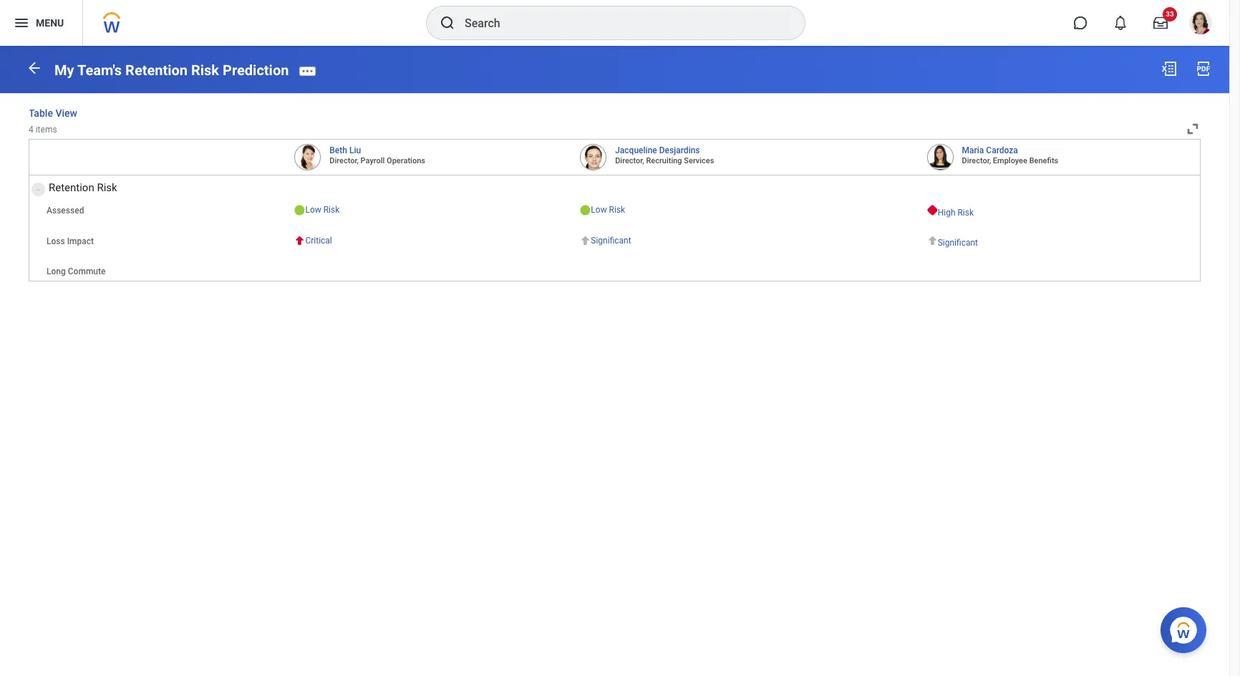 Task type: describe. For each thing, give the bounding box(es) containing it.
my team's retention risk prediction
[[54, 61, 289, 79]]

my team's retention risk prediction link
[[54, 61, 289, 79]]

low risk for low risk link corresponding to second this worker has low retention risk. icon from left
[[591, 205, 625, 215]]

liu
[[349, 145, 361, 155]]

desjardins
[[659, 145, 700, 155]]

items
[[36, 125, 57, 135]]

inbox large image
[[1154, 16, 1168, 30]]

long
[[47, 267, 66, 277]]

low risk link for second this worker has low retention risk. icon from left
[[591, 202, 625, 215]]

1 this worker has low retention risk. element from the left
[[295, 202, 569, 225]]

risk right collapse image
[[97, 181, 117, 194]]

menu
[[36, 17, 64, 28]]

low risk link for 2nd this worker has low retention risk. icon from right
[[305, 202, 340, 215]]

table
[[29, 107, 53, 119]]

director, for maria
[[962, 156, 991, 165]]

this worker has a high retention risk - immediate action needed. element
[[927, 204, 1194, 227]]

beth
[[330, 145, 347, 155]]

the loss of this employee would be catastrophic or critical to the organization. image
[[295, 235, 305, 246]]

director, for jacqueline
[[615, 156, 644, 165]]

recruiting
[[646, 156, 682, 165]]

0 horizontal spatial retention
[[49, 181, 94, 194]]

1 this worker has low retention risk. image from the left
[[295, 205, 305, 215]]

loss
[[47, 236, 65, 246]]

critical
[[305, 235, 332, 245]]

cardoza
[[986, 145, 1018, 155]]

maria cardoza
[[962, 145, 1018, 155]]

loss impact
[[47, 236, 94, 246]]

fullscreen image
[[1185, 121, 1201, 136]]

payroll
[[361, 156, 385, 165]]

33 button
[[1145, 7, 1177, 39]]

commute
[[68, 267, 106, 277]]

significant for the loss of this employee would be moderate or significant to the organization. icon
[[591, 235, 631, 245]]

significant for the loss of this employee would be moderate or significant to the organization. image
[[938, 238, 978, 248]]

justify image
[[13, 14, 30, 32]]

the loss of this employee would be moderate or significant to the organization. image
[[580, 235, 591, 246]]

risk for high risk link
[[958, 207, 974, 217]]

high
[[938, 207, 956, 217]]

menu button
[[0, 0, 83, 46]]

0 horizontal spatial the loss of this employee would be moderate or significant to the organization. element
[[580, 232, 916, 255]]

director, payroll operations
[[330, 156, 425, 165]]

beth liu
[[330, 145, 361, 155]]

previous page image
[[26, 59, 43, 77]]

operations
[[387, 156, 425, 165]]

maria cardoza link
[[962, 142, 1018, 155]]

my team's retention risk prediction main content
[[0, 46, 1230, 295]]

retention risk
[[49, 181, 117, 194]]

director, for beth
[[330, 156, 359, 165]]



Task type: vqa. For each thing, say whether or not it's contained in the screenshot.
Performance in the left bottom of the page
no



Task type: locate. For each thing, give the bounding box(es) containing it.
low up the loss of this employee would be moderate or significant to the organization. icon
[[591, 205, 607, 215]]

employee
[[993, 156, 1028, 165]]

0 horizontal spatial significant link
[[591, 232, 631, 245]]

1 horizontal spatial this worker has low retention risk. element
[[580, 202, 916, 225]]

0 horizontal spatial significant
[[591, 235, 631, 245]]

1 horizontal spatial significant link
[[938, 235, 978, 248]]

this worker has low retention risk. element
[[295, 202, 569, 225], [580, 202, 916, 225]]

services
[[684, 156, 714, 165]]

significant link for the loss of this employee would be moderate or significant to the organization. image
[[938, 235, 978, 248]]

director,
[[330, 156, 359, 165], [615, 156, 644, 165], [962, 156, 991, 165]]

risk
[[191, 61, 219, 79], [97, 181, 117, 194], [323, 205, 340, 215], [609, 205, 625, 215], [958, 207, 974, 217]]

4
[[29, 125, 33, 135]]

low for low risk link associated with 2nd this worker has low retention risk. icon from right
[[305, 205, 321, 215]]

jacqueline desjardins
[[615, 145, 700, 155]]

director, down jacqueline
[[615, 156, 644, 165]]

high risk
[[938, 207, 974, 217]]

0 horizontal spatial this worker has low retention risk. element
[[295, 202, 569, 225]]

team's
[[77, 61, 122, 79]]

retention up the assessed
[[49, 181, 94, 194]]

low for low risk link corresponding to second this worker has low retention risk. icon from left
[[591, 205, 607, 215]]

column header
[[29, 139, 289, 175]]

1 low risk link from the left
[[305, 202, 340, 215]]

0 horizontal spatial low risk
[[305, 205, 340, 215]]

prediction
[[223, 61, 289, 79]]

jacqueline desjardins link
[[615, 142, 700, 155]]

4 items
[[29, 125, 57, 135]]

search image
[[439, 14, 456, 32]]

benefits
[[1029, 156, 1059, 165]]

risk for low risk link associated with 2nd this worker has low retention risk. icon from right
[[323, 205, 340, 215]]

significant link for the loss of this employee would be moderate or significant to the organization. icon
[[591, 232, 631, 245]]

retention
[[125, 61, 188, 79], [49, 181, 94, 194]]

low
[[305, 205, 321, 215], [591, 205, 607, 215]]

high risk link
[[938, 204, 974, 217]]

retention right team's
[[125, 61, 188, 79]]

risk right high
[[958, 207, 974, 217]]

table view
[[29, 107, 77, 119]]

risk for low risk link corresponding to second this worker has low retention risk. icon from left
[[609, 205, 625, 215]]

profile logan mcneil image
[[1189, 11, 1212, 37]]

1 horizontal spatial low risk link
[[591, 202, 625, 215]]

significant link
[[591, 232, 631, 245], [938, 235, 978, 248]]

33
[[1166, 10, 1174, 18]]

impact
[[67, 236, 94, 246]]

low risk for low risk link associated with 2nd this worker has low retention risk. icon from right
[[305, 205, 340, 215]]

3 director, from the left
[[962, 156, 991, 165]]

critical link
[[305, 232, 332, 245]]

maria
[[962, 145, 984, 155]]

long commute
[[47, 267, 106, 277]]

0 horizontal spatial director,
[[330, 156, 359, 165]]

risk down jacqueline
[[609, 205, 625, 215]]

this worker has low retention risk. image up the loss of this employee would be moderate or significant to the organization. icon
[[580, 205, 591, 215]]

2 low risk link from the left
[[591, 202, 625, 215]]

low risk up the loss of this employee would be moderate or significant to the organization. icon
[[591, 205, 625, 215]]

0 horizontal spatial this worker has low retention risk. image
[[295, 205, 305, 215]]

2 this worker has low retention risk. image from the left
[[580, 205, 591, 215]]

view printable version (pdf) image
[[1195, 60, 1212, 77]]

1 horizontal spatial low risk
[[591, 205, 625, 215]]

this worker has low retention risk. image up the loss of this employee would be catastrophic or critical to the organization. icon
[[295, 205, 305, 215]]

director, down beth liu
[[330, 156, 359, 165]]

low risk
[[305, 205, 340, 215], [591, 205, 625, 215]]

2 this worker has low retention risk. element from the left
[[580, 202, 916, 225]]

2 horizontal spatial director,
[[962, 156, 991, 165]]

1 vertical spatial retention
[[49, 181, 94, 194]]

low up critical link
[[305, 205, 321, 215]]

this worker has low retention risk. image
[[295, 205, 305, 215], [580, 205, 591, 215]]

2 low from the left
[[591, 205, 607, 215]]

my
[[54, 61, 74, 79]]

1 low risk from the left
[[305, 205, 340, 215]]

risk up critical link
[[323, 205, 340, 215]]

column header inside my team's retention risk prediction 'main content'
[[29, 139, 289, 175]]

assessed
[[47, 205, 84, 215]]

the loss of this employee would be moderate or significant to the organization. element
[[580, 232, 916, 255], [927, 235, 1194, 258]]

export to excel image
[[1161, 60, 1178, 77]]

1 horizontal spatial director,
[[615, 156, 644, 165]]

collapse image
[[32, 181, 41, 198]]

the loss of this employee would be catastrophic or critical to the organization. element
[[295, 232, 569, 255]]

director, employee benefits
[[962, 156, 1059, 165]]

low risk up critical link
[[305, 205, 340, 215]]

jacqueline
[[615, 145, 657, 155]]

0 vertical spatial retention
[[125, 61, 188, 79]]

risk left prediction
[[191, 61, 219, 79]]

1 horizontal spatial retention
[[125, 61, 188, 79]]

beth liu link
[[330, 142, 361, 155]]

significant
[[591, 235, 631, 245], [938, 238, 978, 248]]

view
[[55, 107, 77, 119]]

notifications large image
[[1114, 16, 1128, 30]]

1 horizontal spatial low
[[591, 205, 607, 215]]

0 horizontal spatial low risk link
[[305, 202, 340, 215]]

1 director, from the left
[[330, 156, 359, 165]]

2 low risk from the left
[[591, 205, 625, 215]]

the loss of this employee would be moderate or significant to the organization. image
[[927, 235, 938, 246]]

this worker has a high retention risk - immediate action needed. image
[[927, 205, 938, 215]]

Search Workday  search field
[[465, 7, 776, 39]]

director, recruiting services
[[615, 156, 714, 165]]

low risk link up the loss of this employee would be moderate or significant to the organization. icon
[[591, 202, 625, 215]]

table view button
[[29, 106, 77, 121]]

0 horizontal spatial low
[[305, 205, 321, 215]]

1 horizontal spatial significant
[[938, 238, 978, 248]]

1 horizontal spatial the loss of this employee would be moderate or significant to the organization. element
[[927, 235, 1194, 258]]

1 horizontal spatial this worker has low retention risk. image
[[580, 205, 591, 215]]

1 low from the left
[[305, 205, 321, 215]]

2 director, from the left
[[615, 156, 644, 165]]

director, down maria
[[962, 156, 991, 165]]

low risk link up critical link
[[305, 202, 340, 215]]

low risk link
[[305, 202, 340, 215], [591, 202, 625, 215]]



